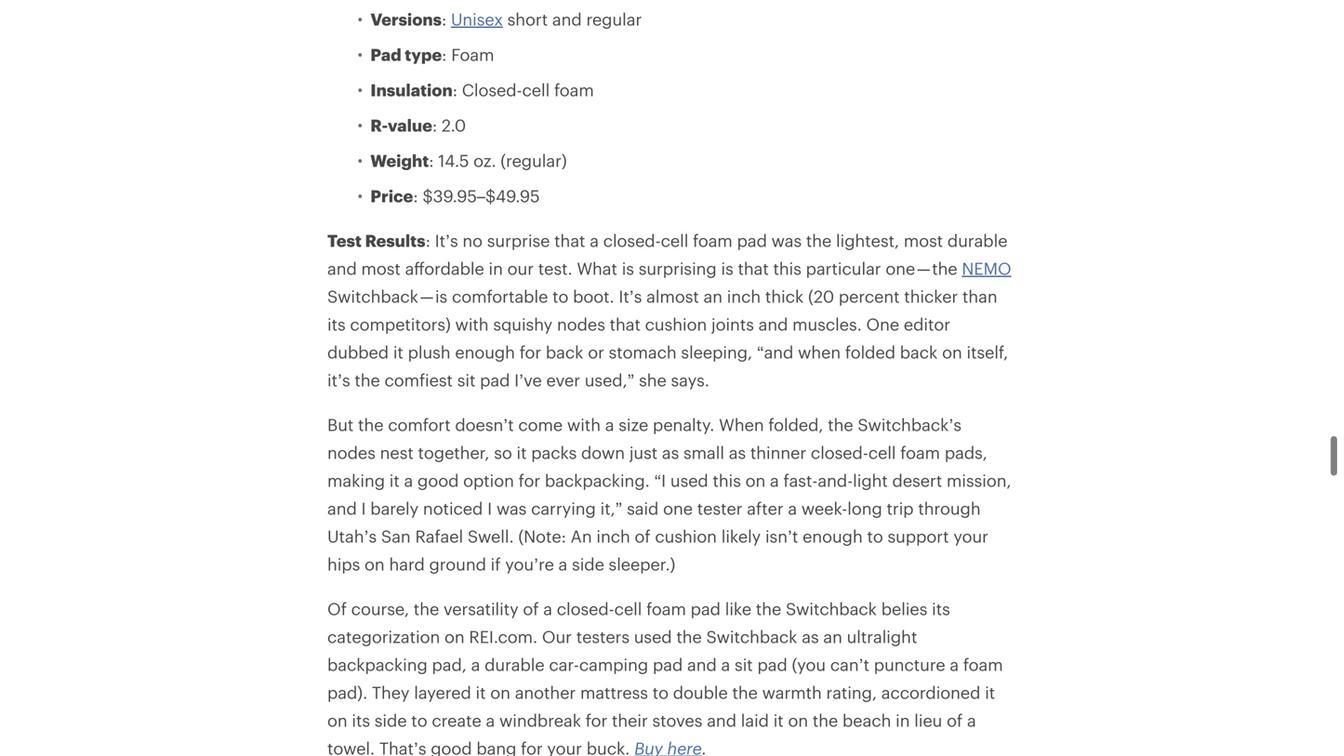 Task type: vqa. For each thing, say whether or not it's contained in the screenshot.
cell inside the But the comfort doesn't come with a size penalty. When folded, the Switchback's nodes nest together, so it packs down just as small as thinner closed-cell foam pads, making it a good option for backpacking. "I used this on a fast-and-light desert mission, and I barely noticed I was carrying it," said one tester after a week-long trip through Utah's San Rafael Swell. (Note: An inch of cushion likely isn't enough to support your hips on hard ground if you're a side sleeper.)
yes



Task type: describe. For each thing, give the bounding box(es) containing it.
weight
[[371, 151, 429, 170]]

with inside nemo switchback—is comfortable to boot. it's almost an inch thick (20 percent thicker than its competitors) with squishy nodes that cushion joints and muscles. one editor dubbed it plush enough for back or stomach sleeping, "and when folded back on itself, it's the comfiest sit pad i've ever used," she says.
[[455, 315, 489, 334]]

1 vertical spatial of
[[523, 599, 539, 619]]

testers
[[577, 627, 630, 647]]

the up double
[[677, 627, 702, 647]]

editor
[[904, 315, 951, 334]]

cell inside ": it's no surprise that a closed-cell foam pad was the lightest, most durable and most affordable in our test. what is surprising is that this particular one—the"
[[661, 231, 689, 250]]

it up create
[[476, 683, 486, 703]]

a down nest
[[404, 471, 413, 490]]

layered
[[414, 683, 471, 703]]

almost
[[647, 287, 699, 306]]

on left another
[[491, 683, 511, 703]]

it inside nemo switchback—is comfortable to boot. it's almost an inch thick (20 percent thicker than its competitors) with squishy nodes that cushion joints and muscles. one editor dubbed it plush enough for back or stomach sleeping, "and when folded back on itself, it's the comfiest sit pad i've ever used," she says.
[[393, 343, 404, 362]]

in inside ": it's no surprise that a closed-cell foam pad was the lightest, most durable and most affordable in our test. what is surprising is that this particular one—the"
[[489, 259, 503, 278]]

inch inside "but the comfort doesn't come with a size penalty. when folded, the switchback's nodes nest together, so it packs down just as small as thinner closed-cell foam pads, making it a good option for backpacking. "i used this on a fast-and-light desert mission, and i barely noticed i was carrying it," said one tester after a week-long trip through utah's san rafael swell. (note: an inch of cushion likely isn't enough to support your hips on hard ground if you're a side sleeper.)"
[[597, 527, 631, 546]]

sit inside nemo switchback—is comfortable to boot. it's almost an inch thick (20 percent thicker than its competitors) with squishy nodes that cushion joints and muscles. one editor dubbed it plush enough for back or stomach sleeping, "and when folded back on itself, it's the comfiest sit pad i've ever used," she says.
[[457, 370, 476, 390]]

a up double
[[722, 655, 731, 675]]

a up "bang"
[[486, 711, 495, 730]]

0 vertical spatial most
[[904, 231, 944, 250]]

thick
[[766, 287, 804, 306]]

tester
[[698, 499, 743, 518]]

comfort
[[388, 415, 451, 435]]

test.
[[538, 259, 573, 278]]

1 horizontal spatial its
[[352, 711, 370, 730]]

1 i from the left
[[361, 499, 366, 518]]

penalty.
[[653, 415, 715, 435]]

2 back from the left
[[900, 343, 938, 362]]

competitors)
[[350, 315, 451, 334]]

and inside nemo switchback—is comfortable to boot. it's almost an inch thick (20 percent thicker than its competitors) with squishy nodes that cushion joints and muscles. one editor dubbed it plush enough for back or stomach sleeping, "and when folded back on itself, it's the comfiest sit pad i've ever used," she says.
[[759, 315, 788, 334]]

trip
[[887, 499, 914, 518]]

versions
[[371, 9, 442, 29]]

one
[[663, 499, 693, 518]]

side inside of course, the versatility of a closed-cell foam pad like the switchback belies its categorization on rei.com. our testers used the switchback as an ultralight backpacking pad, a durable car-camping pad and a sit pad (you can't puncture a foam pad). they layered it on another mattress to double the warmth rating, accordioned it on its side to create a windbreak for their stoves and laid it on the beach in lieu of a towel. that's good bang for your buck.
[[375, 711, 407, 730]]

to inside "but the comfort doesn't come with a size penalty. when folded, the switchback's nodes nest together, so it packs down just as small as thinner closed-cell foam pads, making it a good option for backpacking. "i used this on a fast-and-light desert mission, and i barely noticed i was carrying it," said one tester after a week-long trip through utah's san rafael swell. (note: an inch of cushion likely isn't enough to support your hips on hard ground if you're a side sleeper.)"
[[868, 527, 884, 546]]

1 vertical spatial switchback
[[707, 627, 798, 647]]

for inside nemo switchback—is comfortable to boot. it's almost an inch thick (20 percent thicker than its competitors) with squishy nodes that cushion joints and muscles. one editor dubbed it plush enough for back or stomach sleeping, "and when folded back on itself, it's the comfiest sit pad i've ever used," she says.
[[520, 343, 542, 362]]

said
[[627, 499, 659, 518]]

mattress
[[581, 683, 648, 703]]

surprise
[[487, 231, 550, 250]]

your inside of course, the versatility of a closed-cell foam pad like the switchback belies its categorization on rei.com. our testers used the switchback as an ultralight backpacking pad, a durable car-camping pad and a sit pad (you can't puncture a foam pad). they layered it on another mattress to double the warmth rating, accordioned it on its side to create a windbreak for their stoves and laid it on the beach in lieu of a towel. that's good bang for your buck.
[[547, 739, 582, 756]]

bang
[[477, 739, 517, 756]]

sleeping,
[[681, 343, 753, 362]]

san
[[381, 527, 411, 546]]

pad inside nemo switchback—is comfortable to boot. it's almost an inch thick (20 percent thicker than its competitors) with squishy nodes that cushion joints and muscles. one editor dubbed it plush enough for back or stomach sleeping, "and when folded back on itself, it's the comfiest sit pad i've ever used," she says.
[[480, 370, 510, 390]]

2 is from the left
[[721, 259, 734, 278]]

when
[[719, 415, 764, 435]]

a left size on the bottom
[[605, 415, 614, 435]]

on up pad,
[[445, 627, 465, 647]]

a up accordioned
[[950, 655, 959, 675]]

muscles.
[[793, 315, 862, 334]]

lightest,
[[836, 231, 900, 250]]

durable inside ": it's no surprise that a closed-cell foam pad was the lightest, most durable and most affordable in our test. what is surprising is that this particular one—the"
[[948, 231, 1008, 250]]

it right accordioned
[[985, 683, 996, 703]]

cushion inside "but the comfort doesn't come with a size penalty. when folded, the switchback's nodes nest together, so it packs down just as small as thinner closed-cell foam pads, making it a good option for backpacking. "i used this on a fast-and-light desert mission, and i barely noticed i was carrying it," said one tester after a week-long trip through utah's san rafael swell. (note: an inch of cushion likely isn't enough to support your hips on hard ground if you're a side sleeper.)"
[[655, 527, 717, 546]]

r-value : 2.0
[[371, 116, 466, 135]]

swell.
[[468, 527, 514, 546]]

fast-
[[784, 471, 818, 490]]

0 horizontal spatial most
[[361, 259, 401, 278]]

: left 2.0
[[432, 116, 437, 135]]

boot.
[[573, 287, 615, 306]]

as for when
[[729, 443, 746, 463]]

rating,
[[827, 683, 877, 703]]

laid
[[741, 711, 769, 730]]

one—the
[[886, 259, 958, 278]]

: down weight
[[413, 186, 418, 206]]

comfortable
[[452, 287, 548, 306]]

insulation : closed-cell foam
[[371, 80, 594, 100]]

closed- for surprising
[[604, 231, 661, 250]]

(you
[[792, 655, 826, 675]]

camping
[[580, 655, 649, 675]]

pad left like on the bottom right of page
[[691, 599, 721, 619]]

ever
[[547, 370, 581, 390]]

type
[[405, 45, 442, 64]]

thicker
[[905, 287, 958, 306]]

puncture
[[874, 655, 946, 675]]

it right so
[[517, 443, 527, 463]]

test results
[[327, 231, 426, 250]]

pad
[[371, 45, 402, 64]]

after
[[747, 499, 784, 518]]

foam down sleeper.) at the bottom of the page
[[647, 599, 687, 619]]

nemo switchback—is comfortable to boot. it's almost an inch thick (20 percent thicker than its competitors) with squishy nodes that cushion joints and muscles. one editor dubbed it plush enough for back or stomach sleeping, "and when folded back on itself, it's the comfiest sit pad i've ever used," she says.
[[327, 259, 1012, 390]]

particular
[[806, 259, 882, 278]]

: left 14.5
[[429, 151, 434, 170]]

on down warmth
[[788, 711, 809, 730]]

accordioned
[[882, 683, 981, 703]]

lieu
[[915, 711, 943, 730]]

: it's no surprise that a closed-cell foam pad was the lightest, most durable and most affordable in our test. what is surprising is that this particular one—the
[[327, 231, 1008, 278]]

a left fast-
[[770, 471, 779, 490]]

foam
[[451, 45, 494, 64]]

the down rating,
[[813, 711, 839, 730]]

: up 2.0
[[453, 80, 458, 100]]

double
[[673, 683, 728, 703]]

: inside ": it's no surprise that a closed-cell foam pad was the lightest, most durable and most affordable in our test. what is surprising is that this particular one—the"
[[426, 231, 431, 250]]

1 is from the left
[[622, 259, 634, 278]]

on inside nemo switchback—is comfortable to boot. it's almost an inch thick (20 percent thicker than its competitors) with squishy nodes that cushion joints and muscles. one editor dubbed it plush enough for back or stomach sleeping, "and when folded back on itself, it's the comfiest sit pad i've ever used," she says.
[[943, 343, 963, 362]]

doesn't
[[455, 415, 514, 435]]

joints
[[712, 315, 754, 334]]

an
[[571, 527, 592, 546]]

value
[[388, 116, 432, 135]]

belies
[[882, 599, 928, 619]]

oz.
[[474, 151, 496, 170]]

come
[[519, 415, 563, 435]]

long
[[848, 499, 883, 518]]

it right laid
[[774, 711, 784, 730]]

for up buck.
[[586, 711, 608, 730]]

week-
[[802, 499, 848, 518]]

price : $39.95–$49.95
[[371, 186, 540, 206]]

squishy
[[493, 315, 553, 334]]

rafael
[[415, 527, 463, 546]]

a inside ": it's no surprise that a closed-cell foam pad was the lightest, most durable and most affordable in our test. what is surprising is that this particular one—the"
[[590, 231, 599, 250]]

(note:
[[519, 527, 567, 546]]

and left laid
[[707, 711, 737, 730]]

but the comfort doesn't come with a size penalty. when folded, the switchback's nodes nest together, so it packs down just as small as thinner closed-cell foam pads, making it a good option for backpacking. "i used this on a fast-and-light desert mission, and i barely noticed i was carrying it," said one tester after a week-long trip through utah's san rafael swell. (note: an inch of cushion likely isn't enough to support your hips on hard ground if you're a side sleeper.)
[[327, 415, 1012, 574]]

unisex
[[451, 9, 503, 29]]

foam down regular
[[555, 80, 594, 100]]

like
[[725, 599, 752, 619]]

it,"
[[601, 499, 623, 518]]

test
[[327, 231, 362, 250]]

nest
[[380, 443, 414, 463]]

cell inside of course, the versatility of a closed-cell foam pad like the switchback belies its categorization on rei.com. our testers used the switchback as an ultralight backpacking pad, a durable car-camping pad and a sit pad (you can't puncture a foam pad). they layered it on another mattress to double the warmth rating, accordioned it on its side to create a windbreak for their stoves and laid it on the beach in lieu of a towel. that's good bang for your buck.
[[615, 599, 642, 619]]

used inside of course, the versatility of a closed-cell foam pad like the switchback belies its categorization on rei.com. our testers used the switchback as an ultralight backpacking pad, a durable car-camping pad and a sit pad (you can't puncture a foam pad). they layered it on another mattress to double the warmth rating, accordioned it on its side to create a windbreak for their stoves and laid it on the beach in lieu of a towel. that's good bang for your buck.
[[634, 627, 672, 647]]

inch inside nemo switchback—is comfortable to boot. it's almost an inch thick (20 percent thicker than its competitors) with squishy nodes that cushion joints and muscles. one editor dubbed it plush enough for back or stomach sleeping, "and when folded back on itself, it's the comfiest sit pad i've ever used," she says.
[[727, 287, 761, 306]]

the right but on the bottom of page
[[358, 415, 384, 435]]

on up the after
[[746, 471, 766, 490]]

isn't
[[766, 527, 799, 546]]

: left the unisex link
[[442, 9, 447, 29]]

the right course,
[[414, 599, 439, 619]]

support
[[888, 527, 949, 546]]

or
[[588, 343, 605, 362]]

folded,
[[769, 415, 824, 435]]

pad up warmth
[[758, 655, 788, 675]]

1 vertical spatial that
[[738, 259, 769, 278]]

your inside "but the comfort doesn't come with a size penalty. when folded, the switchback's nodes nest together, so it packs down just as small as thinner closed-cell foam pads, making it a good option for backpacking. "i used this on a fast-and-light desert mission, and i barely noticed i was carrying it," said one tester after a week-long trip through utah's san rafael swell. (note: an inch of cushion likely isn't enough to support your hips on hard ground if you're a side sleeper.)"
[[954, 527, 989, 546]]



Task type: locate. For each thing, give the bounding box(es) containing it.
inch down it,"
[[597, 527, 631, 546]]

0 horizontal spatial side
[[375, 711, 407, 730]]

"and
[[757, 343, 794, 362]]

their
[[612, 711, 648, 730]]

pad left i've
[[480, 370, 510, 390]]

0 vertical spatial its
[[327, 315, 346, 334]]

but
[[327, 415, 354, 435]]

foam inside ": it's no surprise that a closed-cell foam pad was the lightest, most durable and most affordable in our test. what is surprising is that this particular one—the"
[[693, 231, 733, 250]]

is
[[622, 259, 634, 278], [721, 259, 734, 278]]

1 vertical spatial durable
[[485, 655, 545, 675]]

0 horizontal spatial its
[[327, 315, 346, 334]]

versatility
[[444, 599, 519, 619]]

back down editor
[[900, 343, 938, 362]]

0 horizontal spatial an
[[704, 287, 723, 306]]

it down competitors)
[[393, 343, 404, 362]]

foam up desert
[[901, 443, 941, 463]]

2 horizontal spatial that
[[738, 259, 769, 278]]

of course, the versatility of a closed-cell foam pad like the switchback belies its categorization on rei.com. our testers used the switchback as an ultralight backpacking pad, a durable car-camping pad and a sit pad (you can't puncture a foam pad). they layered it on another mattress to double the warmth rating, accordioned it on its side to create a windbreak for their stoves and laid it on the beach in lieu of a towel. that's good bang for your buck.
[[327, 599, 1004, 756]]

0 vertical spatial used
[[671, 471, 709, 490]]

1 horizontal spatial side
[[572, 555, 605, 574]]

0 horizontal spatial inch
[[597, 527, 631, 546]]

closed-
[[462, 80, 522, 100]]

0 horizontal spatial durable
[[485, 655, 545, 675]]

sit
[[457, 370, 476, 390], [735, 655, 753, 675]]

with inside "but the comfort doesn't come with a size penalty. when folded, the switchback's nodes nest together, so it packs down just as small as thinner closed-cell foam pads, making it a good option for backpacking. "i used this on a fast-and-light desert mission, and i barely noticed i was carrying it," said one tester after a week-long trip through utah's san rafael swell. (note: an inch of cushion likely isn't enough to support your hips on hard ground if you're a side sleeper.)"
[[567, 415, 601, 435]]

for up i've
[[520, 343, 542, 362]]

back up ever
[[546, 343, 584, 362]]

i've
[[515, 370, 542, 390]]

that's
[[379, 739, 427, 756]]

sit inside of course, the versatility of a closed-cell foam pad like the switchback belies its categorization on rei.com. our testers used the switchback as an ultralight backpacking pad, a durable car-camping pad and a sit pad (you can't puncture a foam pad). they layered it on another mattress to double the warmth rating, accordioned it on its side to create a windbreak for their stoves and laid it on the beach in lieu of a towel. that's good bang for your buck.
[[735, 655, 753, 675]]

our
[[542, 627, 572, 647]]

thinner
[[751, 443, 807, 463]]

0 horizontal spatial sit
[[457, 370, 476, 390]]

an inside of course, the versatility of a closed-cell foam pad like the switchback belies its categorization on rei.com. our testers used the switchback as an ultralight backpacking pad, a durable car-camping pad and a sit pad (you can't puncture a foam pad). they layered it on another mattress to double the warmth rating, accordioned it on its side to create a windbreak for their stoves and laid it on the beach in lieu of a towel. that's good bang for your buck.
[[824, 627, 843, 647]]

1 back from the left
[[546, 343, 584, 362]]

0 horizontal spatial nodes
[[327, 443, 376, 463]]

sit right 'comfiest'
[[457, 370, 476, 390]]

pad inside ": it's no surprise that a closed-cell foam pad was the lightest, most durable and most affordable in our test. what is surprising is that this particular one—the"
[[737, 231, 767, 250]]

closed- for as
[[557, 599, 615, 619]]

for inside "but the comfort doesn't come with a size penalty. when folded, the switchback's nodes nest together, so it packs down just as small as thinner closed-cell foam pads, making it a good option for backpacking. "i used this on a fast-and-light desert mission, and i barely noticed i was carrying it," said one tester after a week-long trip through utah's san rafael swell. (note: an inch of cushion likely isn't enough to support your hips on hard ground if you're a side sleeper.)"
[[519, 471, 541, 490]]

an up joints
[[704, 287, 723, 306]]

durable
[[948, 231, 1008, 250], [485, 655, 545, 675]]

short
[[508, 9, 548, 29]]

good inside of course, the versatility of a closed-cell foam pad like the switchback belies its categorization on rei.com. our testers used the switchback as an ultralight backpacking pad, a durable car-camping pad and a sit pad (you can't puncture a foam pad). they layered it on another mattress to double the warmth rating, accordioned it on its side to create a windbreak for their stoves and laid it on the beach in lieu of a towel. that's good bang for your buck.
[[431, 739, 472, 756]]

0 vertical spatial cushion
[[645, 315, 707, 334]]

it's
[[435, 231, 458, 250], [619, 287, 642, 306]]

and up double
[[688, 655, 717, 675]]

1 horizontal spatial most
[[904, 231, 944, 250]]

foam up surprising in the top of the page
[[693, 231, 733, 250]]

good up the noticed
[[418, 471, 459, 490]]

good inside "but the comfort doesn't come with a size penalty. when folded, the switchback's nodes nest together, so it packs down just as small as thinner closed-cell foam pads, making it a good option for backpacking. "i used this on a fast-and-light desert mission, and i barely noticed i was carrying it," said one tester after a week-long trip through utah's san rafael swell. (note: an inch of cushion likely isn't enough to support your hips on hard ground if you're a side sleeper.)"
[[418, 471, 459, 490]]

1 horizontal spatial i
[[488, 499, 492, 518]]

0 horizontal spatial your
[[547, 739, 582, 756]]

used up camping
[[634, 627, 672, 647]]

to inside nemo switchback—is comfortable to boot. it's almost an inch thick (20 percent thicker than its competitors) with squishy nodes that cushion joints and muscles. one editor dubbed it plush enough for back or stomach sleeping, "and when folded back on itself, it's the comfiest sit pad i've ever used," she says.
[[553, 287, 569, 306]]

1 horizontal spatial durable
[[948, 231, 1008, 250]]

0 vertical spatial durable
[[948, 231, 1008, 250]]

1 vertical spatial used
[[634, 627, 672, 647]]

1 vertical spatial side
[[375, 711, 407, 730]]

nodes up making
[[327, 443, 376, 463]]

your down through
[[954, 527, 989, 546]]

towel.
[[327, 739, 375, 756]]

itself,
[[967, 343, 1009, 362]]

the up laid
[[733, 683, 758, 703]]

0 vertical spatial your
[[954, 527, 989, 546]]

cushion inside nemo switchback—is comfortable to boot. it's almost an inch thick (20 percent thicker than its competitors) with squishy nodes that cushion joints and muscles. one editor dubbed it plush enough for back or stomach sleeping, "and when folded back on itself, it's the comfiest sit pad i've ever used," she says.
[[645, 315, 707, 334]]

it up barely
[[390, 471, 400, 490]]

comfiest
[[385, 370, 453, 390]]

its inside nemo switchback—is comfortable to boot. it's almost an inch thick (20 percent thicker than its competitors) with squishy nodes that cushion joints and muscles. one editor dubbed it plush enough for back or stomach sleeping, "and when folded back on itself, it's the comfiest sit pad i've ever used," she says.
[[327, 315, 346, 334]]

its right belies at the bottom of the page
[[932, 599, 951, 619]]

course,
[[351, 599, 409, 619]]

1 vertical spatial enough
[[803, 527, 863, 546]]

on down pad).
[[327, 711, 348, 730]]

1 vertical spatial good
[[431, 739, 472, 756]]

0 vertical spatial an
[[704, 287, 723, 306]]

1 horizontal spatial it's
[[619, 287, 642, 306]]

closed- inside of course, the versatility of a closed-cell foam pad like the switchback belies its categorization on rei.com. our testers used the switchback as an ultralight backpacking pad, a durable car-camping pad and a sit pad (you can't puncture a foam pad). they layered it on another mattress to double the warmth rating, accordioned it on its side to create a windbreak for their stoves and laid it on the beach in lieu of a towel. that's good bang for your buck.
[[557, 599, 615, 619]]

side down an on the bottom left of page
[[572, 555, 605, 574]]

1 horizontal spatial sit
[[735, 655, 753, 675]]

1 vertical spatial most
[[361, 259, 401, 278]]

pad up double
[[653, 655, 683, 675]]

to down long
[[868, 527, 884, 546]]

enough inside nemo switchback—is comfortable to boot. it's almost an inch thick (20 percent thicker than its competitors) with squishy nodes that cushion joints and muscles. one editor dubbed it plush enough for back or stomach sleeping, "and when folded back on itself, it's the comfiest sit pad i've ever used," she says.
[[455, 343, 515, 362]]

was up thick in the top of the page
[[772, 231, 802, 250]]

durable inside of course, the versatility of a closed-cell foam pad like the switchback belies its categorization on rei.com. our testers used the switchback as an ultralight backpacking pad, a durable car-camping pad and a sit pad (you can't puncture a foam pad). they layered it on another mattress to double the warmth rating, accordioned it on its side to create a windbreak for their stoves and laid it on the beach in lieu of a towel. that's good bang for your buck.
[[485, 655, 545, 675]]

nemo
[[962, 259, 1012, 278]]

closed- inside ": it's no surprise that a closed-cell foam pad was the lightest, most durable and most affordable in our test. what is surprising is that this particular one—the"
[[604, 231, 661, 250]]

of down said
[[635, 527, 651, 546]]

was
[[772, 231, 802, 250], [497, 499, 527, 518]]

utah's
[[327, 527, 377, 546]]

nodes
[[557, 315, 606, 334], [327, 443, 376, 463]]

its for it's
[[327, 315, 346, 334]]

and
[[553, 9, 582, 29], [327, 259, 357, 278], [759, 315, 788, 334], [327, 499, 357, 518], [688, 655, 717, 675], [707, 711, 737, 730]]

0 horizontal spatial this
[[713, 471, 741, 490]]

our
[[508, 259, 534, 278]]

in
[[489, 259, 503, 278], [896, 711, 910, 730]]

as up (you at the bottom of the page
[[802, 627, 819, 647]]

cell up testers
[[615, 599, 642, 619]]

cushion
[[645, 315, 707, 334], [655, 527, 717, 546]]

this
[[774, 259, 802, 278], [713, 471, 741, 490]]

beach
[[843, 711, 892, 730]]

as for pad
[[802, 627, 819, 647]]

durable down rei.com.
[[485, 655, 545, 675]]

pad,
[[432, 655, 467, 675]]

2 horizontal spatial as
[[802, 627, 819, 647]]

1 vertical spatial inch
[[597, 527, 631, 546]]

0 vertical spatial inch
[[727, 287, 761, 306]]

closed- up testers
[[557, 599, 615, 619]]

cell
[[522, 80, 550, 100], [661, 231, 689, 250], [869, 443, 896, 463], [615, 599, 642, 619]]

that up thick in the top of the page
[[738, 259, 769, 278]]

0 vertical spatial this
[[774, 259, 802, 278]]

this up thick in the top of the page
[[774, 259, 802, 278]]

switchback's
[[858, 415, 962, 435]]

$39.95–$49.95
[[423, 186, 540, 206]]

pad type : foam
[[371, 45, 494, 64]]

to up that's
[[412, 711, 428, 730]]

2 vertical spatial closed-
[[557, 599, 615, 619]]

packs
[[531, 443, 577, 463]]

0 vertical spatial that
[[555, 231, 586, 250]]

0 vertical spatial in
[[489, 259, 503, 278]]

on
[[943, 343, 963, 362], [746, 471, 766, 490], [365, 555, 385, 574], [445, 627, 465, 647], [491, 683, 511, 703], [327, 711, 348, 730], [788, 711, 809, 730]]

pads,
[[945, 443, 988, 463]]

windbreak
[[500, 711, 582, 730]]

most up the one—the
[[904, 231, 944, 250]]

2 vertical spatial its
[[352, 711, 370, 730]]

for down packs on the bottom of the page
[[519, 471, 541, 490]]

switchback
[[786, 599, 877, 619], [707, 627, 798, 647]]

good down create
[[431, 739, 472, 756]]

1 horizontal spatial as
[[729, 443, 746, 463]]

1 vertical spatial with
[[567, 415, 601, 435]]

1 vertical spatial was
[[497, 499, 527, 518]]

to down test.
[[553, 287, 569, 306]]

good
[[418, 471, 459, 490], [431, 739, 472, 756]]

(20
[[808, 287, 835, 306]]

insulation
[[371, 80, 453, 100]]

side inside "but the comfort doesn't come with a size penalty. when folded, the switchback's nodes nest together, so it packs down just as small as thinner closed-cell foam pads, making it a good option for backpacking. "i used this on a fast-and-light desert mission, and i barely noticed i was carrying it," said one tester after a week-long trip through utah's san rafael swell. (note: an inch of cushion likely isn't enough to support your hips on hard ground if you're a side sleeper.)"
[[572, 555, 605, 574]]

with up 'down'
[[567, 415, 601, 435]]

inch up joints
[[727, 287, 761, 306]]

she
[[639, 370, 667, 390]]

0 horizontal spatial is
[[622, 259, 634, 278]]

making
[[327, 471, 385, 490]]

0 vertical spatial switchback
[[786, 599, 877, 619]]

1 horizontal spatial nodes
[[557, 315, 606, 334]]

1 vertical spatial this
[[713, 471, 741, 490]]

0 horizontal spatial enough
[[455, 343, 515, 362]]

most
[[904, 231, 944, 250], [361, 259, 401, 278]]

0 vertical spatial with
[[455, 315, 489, 334]]

it's right the 'boot.'
[[619, 287, 642, 306]]

: left foam
[[442, 45, 447, 64]]

1 horizontal spatial that
[[610, 315, 641, 334]]

as inside of course, the versatility of a closed-cell foam pad like the switchback belies its categorization on rei.com. our testers used the switchback as an ultralight backpacking pad, a durable car-camping pad and a sit pad (you can't puncture a foam pad). they layered it on another mattress to double the warmth rating, accordioned it on its side to create a windbreak for their stoves and laid it on the beach in lieu of a towel. that's good bang for your buck.
[[802, 627, 819, 647]]

mission,
[[947, 471, 1012, 490]]

this inside "but the comfort doesn't come with a size penalty. when folded, the switchback's nodes nest together, so it packs down just as small as thinner closed-cell foam pads, making it a good option for backpacking. "i used this on a fast-and-light desert mission, and i barely noticed i was carrying it," said one tester after a week-long trip through utah's san rafael swell. (note: an inch of cushion likely isn't enough to support your hips on hard ground if you're a side sleeper.)"
[[713, 471, 741, 490]]

the right it's
[[355, 370, 380, 390]]

1 horizontal spatial an
[[824, 627, 843, 647]]

cell inside "but the comfort doesn't come with a size penalty. when folded, the switchback's nodes nest together, so it packs down just as small as thinner closed-cell foam pads, making it a good option for backpacking. "i used this on a fast-and-light desert mission, and i barely noticed i was carrying it," said one tester after a week-long trip through utah's san rafael swell. (note: an inch of cushion likely isn't enough to support your hips on hard ground if you're a side sleeper.)"
[[869, 443, 896, 463]]

cell up (regular)
[[522, 80, 550, 100]]

dubbed
[[327, 343, 389, 362]]

just
[[630, 443, 658, 463]]

nodes inside "but the comfort doesn't come with a size penalty. when folded, the switchback's nodes nest together, so it packs down just as small as thinner closed-cell foam pads, making it a good option for backpacking. "i used this on a fast-and-light desert mission, and i barely noticed i was carrying it," said one tester after a week-long trip through utah's san rafael swell. (note: an inch of cushion likely isn't enough to support your hips on hard ground if you're a side sleeper.)"
[[327, 443, 376, 463]]

and inside "but the comfort doesn't come with a size penalty. when folded, the switchback's nodes nest together, so it packs down just as small as thinner closed-cell foam pads, making it a good option for backpacking. "i used this on a fast-and-light desert mission, and i barely noticed i was carrying it," said one tester after a week-long trip through utah's san rafael swell. (note: an inch of cushion likely isn't enough to support your hips on hard ground if you're a side sleeper.)"
[[327, 499, 357, 518]]

this inside ": it's no surprise that a closed-cell foam pad was the lightest, most durable and most affordable in our test. what is surprising is that this particular one—the"
[[774, 259, 802, 278]]

a right lieu
[[968, 711, 977, 730]]

the inside ": it's no surprise that a closed-cell foam pad was the lightest, most durable and most affordable in our test. what is surprising is that this particular one—the"
[[807, 231, 832, 250]]

what
[[577, 259, 618, 278]]

0 vertical spatial sit
[[457, 370, 476, 390]]

it's inside ": it's no surprise that a closed-cell foam pad was the lightest, most durable and most affordable in our test. what is surprising is that this particular one—the"
[[435, 231, 458, 250]]

a right 'you're'
[[559, 555, 568, 574]]

0 vertical spatial closed-
[[604, 231, 661, 250]]

stoves
[[653, 711, 703, 730]]

"i
[[654, 471, 666, 490]]

2 vertical spatial of
[[947, 711, 963, 730]]

buck.
[[587, 739, 630, 756]]

cell up surprising in the top of the page
[[661, 231, 689, 250]]

1 vertical spatial it's
[[619, 287, 642, 306]]

1 vertical spatial an
[[824, 627, 843, 647]]

inch
[[727, 287, 761, 306], [597, 527, 631, 546]]

folded
[[846, 343, 896, 362]]

of right lieu
[[947, 711, 963, 730]]

2 horizontal spatial its
[[932, 599, 951, 619]]

the inside nemo switchback—is comfortable to boot. it's almost an inch thick (20 percent thicker than its competitors) with squishy nodes that cushion joints and muscles. one editor dubbed it plush enough for back or stomach sleeping, "and when folded back on itself, it's the comfiest sit pad i've ever used," she says.
[[355, 370, 380, 390]]

that up test.
[[555, 231, 586, 250]]

closed- inside "but the comfort doesn't come with a size penalty. when folded, the switchback's nodes nest together, so it packs down just as small as thinner closed-cell foam pads, making it a good option for backpacking. "i used this on a fast-and-light desert mission, and i barely noticed i was carrying it," said one tester after a week-long trip through utah's san rafael swell. (note: an inch of cushion likely isn't enough to support your hips on hard ground if you're a side sleeper.)"
[[811, 443, 869, 463]]

small
[[684, 443, 725, 463]]

a right pad,
[[471, 655, 480, 675]]

1 vertical spatial closed-
[[811, 443, 869, 463]]

and down 'test'
[[327, 259, 357, 278]]

down
[[582, 443, 625, 463]]

0 horizontal spatial with
[[455, 315, 489, 334]]

as down when
[[729, 443, 746, 463]]

0 vertical spatial was
[[772, 231, 802, 250]]

backpacking
[[327, 655, 428, 675]]

the right folded,
[[828, 415, 854, 435]]

a up what
[[590, 231, 599, 250]]

and inside ": it's no surprise that a closed-cell foam pad was the lightest, most durable and most affordable in our test. what is surprising is that this particular one—the"
[[327, 259, 357, 278]]

0 vertical spatial nodes
[[557, 315, 606, 334]]

backpacking.
[[545, 471, 650, 490]]

nodes inside nemo switchback—is comfortable to boot. it's almost an inch thick (20 percent thicker than its competitors) with squishy nodes that cushion joints and muscles. one editor dubbed it plush enough for back or stomach sleeping, "and when folded back on itself, it's the comfiest sit pad i've ever used," she says.
[[557, 315, 606, 334]]

2 vertical spatial that
[[610, 315, 641, 334]]

the up "particular"
[[807, 231, 832, 250]]

1 horizontal spatial inch
[[727, 287, 761, 306]]

foam inside "but the comfort doesn't come with a size penalty. when folded, the switchback's nodes nest together, so it packs down just as small as thinner closed-cell foam pads, making it a good option for backpacking. "i used this on a fast-and-light desert mission, and i barely noticed i was carrying it," said one tester after a week-long trip through utah's san rafael swell. (note: an inch of cushion likely isn't enough to support your hips on hard ground if you're a side sleeper.)"
[[901, 443, 941, 463]]

the right like on the bottom right of page
[[756, 599, 782, 619]]

with
[[455, 315, 489, 334], [567, 415, 601, 435]]

of inside "but the comfort doesn't come with a size penalty. when folded, the switchback's nodes nest together, so it packs down just as small as thinner closed-cell foam pads, making it a good option for backpacking. "i used this on a fast-and-light desert mission, and i barely noticed i was carrying it," said one tester after a week-long trip through utah's san rafael swell. (note: an inch of cushion likely isn't enough to support your hips on hard ground if you're a side sleeper.)"
[[635, 527, 651, 546]]

1 vertical spatial in
[[896, 711, 910, 730]]

closed- up and-
[[811, 443, 869, 463]]

an up can't
[[824, 627, 843, 647]]

0 vertical spatial side
[[572, 555, 605, 574]]

for down windbreak
[[521, 739, 543, 756]]

its for foam
[[932, 599, 951, 619]]

enough down week-
[[803, 527, 863, 546]]

i down option on the left bottom of page
[[488, 499, 492, 518]]

1 horizontal spatial back
[[900, 343, 938, 362]]

r-
[[371, 116, 388, 135]]

and right short at top
[[553, 9, 582, 29]]

sit down like on the bottom right of page
[[735, 655, 753, 675]]

likely
[[722, 527, 761, 546]]

0 horizontal spatial in
[[489, 259, 503, 278]]

nemo link
[[962, 259, 1012, 278]]

1 horizontal spatial was
[[772, 231, 802, 250]]

switchback up ultralight
[[786, 599, 877, 619]]

was up swell.
[[497, 499, 527, 518]]

your down windbreak
[[547, 739, 582, 756]]

of up rei.com.
[[523, 599, 539, 619]]

1 vertical spatial cushion
[[655, 527, 717, 546]]

durable up the 'nemo' link
[[948, 231, 1008, 250]]

used inside "but the comfort doesn't come with a size penalty. when folded, the switchback's nodes nest together, so it packs down just as small as thinner closed-cell foam pads, making it a good option for backpacking. "i used this on a fast-and-light desert mission, and i barely noticed i was carrying it," said one tester after a week-long trip through utah's san rafael swell. (note: an inch of cushion likely isn't enough to support your hips on hard ground if you're a side sleeper.)"
[[671, 471, 709, 490]]

enough
[[455, 343, 515, 362], [803, 527, 863, 546]]

versions : unisex short and regular
[[371, 9, 642, 29]]

a right the after
[[788, 499, 797, 518]]

0 vertical spatial enough
[[455, 343, 515, 362]]

with down comfortable
[[455, 315, 489, 334]]

to up stoves
[[653, 683, 669, 703]]

0 horizontal spatial as
[[662, 443, 679, 463]]

was inside ": it's no surprise that a closed-cell foam pad was the lightest, most durable and most affordable in our test. what is surprising is that this particular one—the"
[[772, 231, 802, 250]]

1 horizontal spatial enough
[[803, 527, 863, 546]]

hard
[[389, 555, 425, 574]]

back
[[546, 343, 584, 362], [900, 343, 938, 362]]

1 horizontal spatial with
[[567, 415, 601, 435]]

0 vertical spatial good
[[418, 471, 459, 490]]

that inside nemo switchback—is comfortable to boot. it's almost an inch thick (20 percent thicker than its competitors) with squishy nodes that cushion joints and muscles. one editor dubbed it plush enough for back or stomach sleeping, "and when folded back on itself, it's the comfiest sit pad i've ever used," she says.
[[610, 315, 641, 334]]

0 horizontal spatial i
[[361, 499, 366, 518]]

foam up accordioned
[[964, 655, 1004, 675]]

1 horizontal spatial this
[[774, 259, 802, 278]]

and-
[[818, 471, 853, 490]]

create
[[432, 711, 482, 730]]

2 horizontal spatial of
[[947, 711, 963, 730]]

you're
[[505, 555, 554, 574]]

is right surprising in the top of the page
[[721, 259, 734, 278]]

a up our
[[544, 599, 553, 619]]

in inside of course, the versatility of a closed-cell foam pad like the switchback belies its categorization on rei.com. our testers used the switchback as an ultralight backpacking pad, a durable car-camping pad and a sit pad (you can't puncture a foam pad). they layered it on another mattress to double the warmth rating, accordioned it on its side to create a windbreak for their stoves and laid it on the beach in lieu of a towel. that's good bang for your buck.
[[896, 711, 910, 730]]

percent
[[839, 287, 900, 306]]

0 horizontal spatial it's
[[435, 231, 458, 250]]

most down test results
[[361, 259, 401, 278]]

ultralight
[[847, 627, 918, 647]]

cell up light
[[869, 443, 896, 463]]

its up the "towel."
[[352, 711, 370, 730]]

it's inside nemo switchback—is comfortable to boot. it's almost an inch thick (20 percent thicker than its competitors) with squishy nodes that cushion joints and muscles. one editor dubbed it plush enough for back or stomach sleeping, "and when folded back on itself, it's the comfiest sit pad i've ever used," she says.
[[619, 287, 642, 306]]

desert
[[893, 471, 943, 490]]

this up tester
[[713, 471, 741, 490]]

says.
[[671, 370, 710, 390]]

1 horizontal spatial of
[[635, 527, 651, 546]]

an inside nemo switchback—is comfortable to boot. it's almost an inch thick (20 percent thicker than its competitors) with squishy nodes that cushion joints and muscles. one editor dubbed it plush enough for back or stomach sleeping, "and when folded back on itself, it's the comfiest sit pad i've ever used," she says.
[[704, 287, 723, 306]]

switchback down like on the bottom right of page
[[707, 627, 798, 647]]

pad up thick in the top of the page
[[737, 231, 767, 250]]

in left lieu
[[896, 711, 910, 730]]

0 horizontal spatial was
[[497, 499, 527, 518]]

1 horizontal spatial is
[[721, 259, 734, 278]]

1 horizontal spatial in
[[896, 711, 910, 730]]

enough inside "but the comfort doesn't come with a size penalty. when folded, the switchback's nodes nest together, so it packs down just as small as thinner closed-cell foam pads, making it a good option for backpacking. "i used this on a fast-and-light desert mission, and i barely noticed i was carrying it," said one tester after a week-long trip through utah's san rafael swell. (note: an inch of cushion likely isn't enough to support your hips on hard ground if you're a side sleeper.)"
[[803, 527, 863, 546]]

1 vertical spatial its
[[932, 599, 951, 619]]

results
[[365, 231, 426, 250]]

was inside "but the comfort doesn't come with a size penalty. when folded, the switchback's nodes nest together, so it packs down just as small as thinner closed-cell foam pads, making it a good option for backpacking. "i used this on a fast-and-light desert mission, and i barely noticed i was carrying it," said one tester after a week-long trip through utah's san rafael swell. (note: an inch of cushion likely isn't enough to support your hips on hard ground if you're a side sleeper.)"
[[497, 499, 527, 518]]

size
[[619, 415, 649, 435]]

nodes down the 'boot.'
[[557, 315, 606, 334]]

option
[[463, 471, 514, 490]]

0 horizontal spatial back
[[546, 343, 584, 362]]

sleeper.)
[[609, 555, 676, 574]]

:
[[442, 9, 447, 29], [442, 45, 447, 64], [453, 80, 458, 100], [432, 116, 437, 135], [429, 151, 434, 170], [413, 186, 418, 206], [426, 231, 431, 250]]

: up the affordable
[[426, 231, 431, 250]]

noticed
[[423, 499, 483, 518]]

that up stomach
[[610, 315, 641, 334]]

1 vertical spatial your
[[547, 739, 582, 756]]

used,"
[[585, 370, 635, 390]]

0 vertical spatial of
[[635, 527, 651, 546]]

1 horizontal spatial your
[[954, 527, 989, 546]]

plush
[[408, 343, 451, 362]]

on right "hips"
[[365, 555, 385, 574]]

than
[[963, 287, 998, 306]]

that
[[555, 231, 586, 250], [738, 259, 769, 278], [610, 315, 641, 334]]

1 vertical spatial nodes
[[327, 443, 376, 463]]

2 i from the left
[[488, 499, 492, 518]]

1 vertical spatial sit
[[735, 655, 753, 675]]

0 horizontal spatial that
[[555, 231, 586, 250]]

0 horizontal spatial of
[[523, 599, 539, 619]]

0 vertical spatial it's
[[435, 231, 458, 250]]

unisex link
[[451, 9, 503, 29]]

closed- up what
[[604, 231, 661, 250]]

i down making
[[361, 499, 366, 518]]



